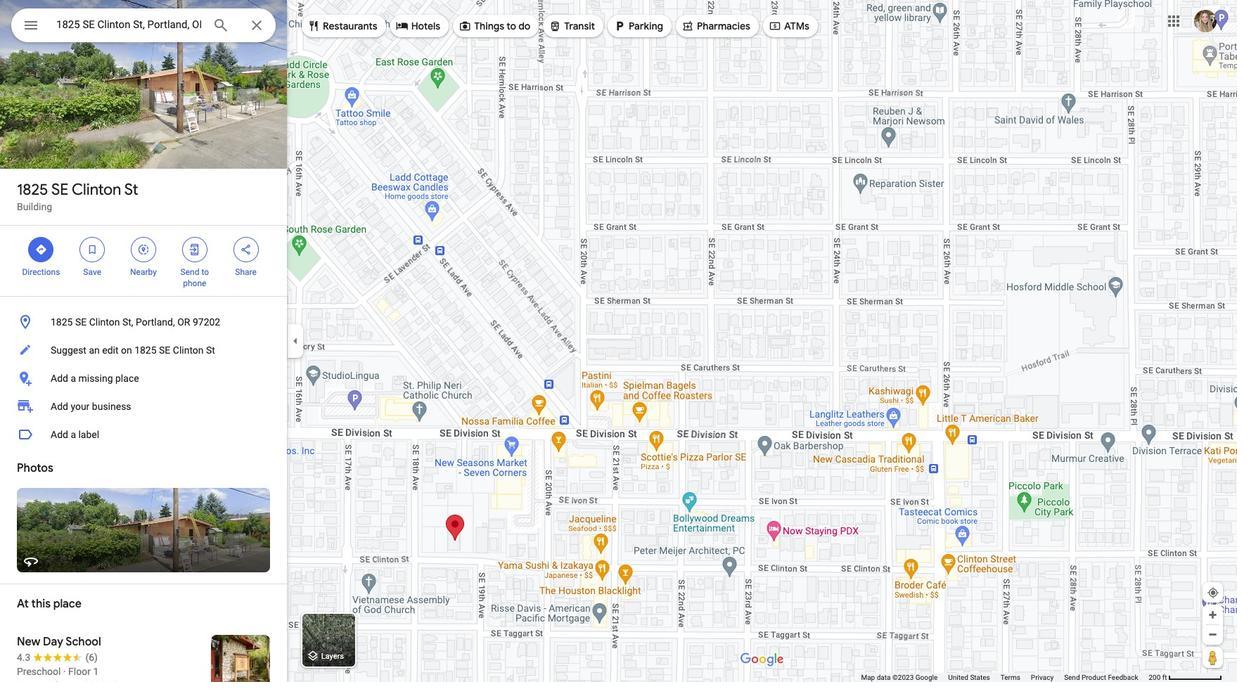 Task type: vqa. For each thing, say whether or not it's contained in the screenshot.


Task type: locate. For each thing, give the bounding box(es) containing it.
1
[[93, 666, 99, 677]]

school
[[66, 635, 101, 649]]

1 vertical spatial st
[[206, 345, 215, 356]]

add a label
[[51, 429, 99, 440]]

footer
[[861, 673, 1149, 682]]

add left your
[[51, 401, 68, 412]]

1 vertical spatial add
[[51, 401, 68, 412]]

missing
[[78, 373, 113, 384]]

nearby
[[130, 267, 157, 277]]

3 add from the top
[[51, 429, 68, 440]]

st inside 1825 se clinton st building
[[124, 180, 138, 200]]

se down portland,
[[159, 345, 170, 356]]

clinton inside 1825 se clinton st building
[[72, 180, 121, 200]]

place down on
[[115, 373, 139, 384]]

terms
[[1001, 674, 1020, 682]]

0 vertical spatial se
[[51, 180, 68, 200]]

to inside send to phone
[[201, 267, 209, 277]]

label
[[78, 429, 99, 440]]

 pharmacies
[[682, 18, 750, 34]]

product
[[1082, 674, 1106, 682]]

se up suggest
[[75, 317, 87, 328]]

1825 SE Clinton St, Portland, OR 97202 field
[[11, 8, 276, 42]]

send inside button
[[1064, 674, 1080, 682]]

1 horizontal spatial send
[[1064, 674, 1080, 682]]

place right this
[[53, 597, 81, 611]]

on
[[121, 345, 132, 356]]

map data ©2023 google
[[861, 674, 938, 682]]

0 vertical spatial to
[[507, 20, 516, 32]]

1825
[[17, 180, 48, 200], [51, 317, 73, 328], [134, 345, 157, 356]]

add inside add a missing place "button"
[[51, 373, 68, 384]]

2 horizontal spatial 1825
[[134, 345, 157, 356]]


[[137, 242, 150, 257]]

1 a from the top
[[71, 373, 76, 384]]

a
[[71, 373, 76, 384], [71, 429, 76, 440]]

clinton left st, at the top of page
[[89, 317, 120, 328]]

 atms
[[769, 18, 809, 34]]

 parking
[[613, 18, 663, 34]]

add for add your business
[[51, 401, 68, 412]]

st inside button
[[206, 345, 215, 356]]

business
[[92, 401, 131, 412]]

place
[[115, 373, 139, 384], [53, 597, 81, 611]]

clinton inside 'button'
[[89, 317, 120, 328]]

1 vertical spatial clinton
[[89, 317, 120, 328]]

1 horizontal spatial se
[[75, 317, 87, 328]]

2 a from the top
[[71, 429, 76, 440]]

1825 right on
[[134, 345, 157, 356]]

new
[[17, 635, 40, 649]]

se inside suggest an edit on 1825 se clinton st button
[[159, 345, 170, 356]]

None field
[[56, 16, 201, 33]]

1 vertical spatial se
[[75, 317, 87, 328]]

clinton down or
[[173, 345, 204, 356]]

1 vertical spatial send
[[1064, 674, 1080, 682]]

1 add from the top
[[51, 373, 68, 384]]

1 horizontal spatial to
[[507, 20, 516, 32]]

0 vertical spatial add
[[51, 373, 68, 384]]

1 vertical spatial a
[[71, 429, 76, 440]]


[[35, 242, 47, 257]]

send up phone
[[180, 267, 199, 277]]

0 vertical spatial clinton
[[72, 180, 121, 200]]

se inside 1825 se clinton st building
[[51, 180, 68, 200]]

0 vertical spatial 1825
[[17, 180, 48, 200]]

1 horizontal spatial place
[[115, 373, 139, 384]]

footer inside the google maps element
[[861, 673, 1149, 682]]

add for add a missing place
[[51, 373, 68, 384]]

2 vertical spatial add
[[51, 429, 68, 440]]

0 vertical spatial a
[[71, 373, 76, 384]]

0 vertical spatial st
[[124, 180, 138, 200]]

send
[[180, 267, 199, 277], [1064, 674, 1080, 682]]

1825 inside 'button'
[[51, 317, 73, 328]]

send left product
[[1064, 674, 1080, 682]]

1825 for st
[[17, 180, 48, 200]]

se inside 1825 se clinton st, portland, or 97202 'button'
[[75, 317, 87, 328]]

add left label
[[51, 429, 68, 440]]

a inside "button"
[[71, 373, 76, 384]]

add a missing place
[[51, 373, 139, 384]]

add inside add a label button
[[51, 429, 68, 440]]

photos
[[17, 461, 53, 475]]

a left missing
[[71, 373, 76, 384]]

add down suggest
[[51, 373, 68, 384]]

atms
[[784, 20, 809, 32]]


[[613, 18, 626, 34]]

a left label
[[71, 429, 76, 440]]


[[396, 18, 408, 34]]

1 horizontal spatial 1825
[[51, 317, 73, 328]]

add inside add your business link
[[51, 401, 68, 412]]

send to phone
[[180, 267, 209, 288]]

at this place
[[17, 597, 81, 611]]

se up building
[[51, 180, 68, 200]]

2 vertical spatial clinton
[[173, 345, 204, 356]]

0 horizontal spatial 1825
[[17, 180, 48, 200]]

do
[[519, 20, 531, 32]]

1825 inside 1825 se clinton st building
[[17, 180, 48, 200]]

pharmacies
[[697, 20, 750, 32]]

2 add from the top
[[51, 401, 68, 412]]

send inside send to phone
[[180, 267, 199, 277]]

to up phone
[[201, 267, 209, 277]]

0 horizontal spatial place
[[53, 597, 81, 611]]

2 vertical spatial 1825
[[134, 345, 157, 356]]

to
[[507, 20, 516, 32], [201, 267, 209, 277]]

send for send to phone
[[180, 267, 199, 277]]

a for missing
[[71, 373, 76, 384]]

footer containing map data ©2023 google
[[861, 673, 1149, 682]]

0 vertical spatial send
[[180, 267, 199, 277]]

zoom out image
[[1208, 629, 1218, 640]]

google maps element
[[0, 0, 1237, 682]]

zoom in image
[[1208, 610, 1218, 620]]

1 vertical spatial 1825
[[51, 317, 73, 328]]


[[188, 242, 201, 257]]

1 horizontal spatial st
[[206, 345, 215, 356]]

to left 'do'
[[507, 20, 516, 32]]

transit
[[564, 20, 595, 32]]

data
[[877, 674, 891, 682]]

se
[[51, 180, 68, 200], [75, 317, 87, 328], [159, 345, 170, 356]]

200 ft
[[1149, 674, 1167, 682]]

0 horizontal spatial send
[[180, 267, 199, 277]]

a inside button
[[71, 429, 76, 440]]

1 vertical spatial to
[[201, 267, 209, 277]]


[[459, 18, 471, 34]]

1825 for st,
[[51, 317, 73, 328]]

0 horizontal spatial st
[[124, 180, 138, 200]]

send product feedback button
[[1064, 673, 1138, 682]]

terms button
[[1001, 673, 1020, 682]]

1825 up building
[[17, 180, 48, 200]]

add for add a label
[[51, 429, 68, 440]]

·
[[63, 666, 66, 677]]

st,
[[122, 317, 133, 328]]

2 vertical spatial se
[[159, 345, 170, 356]]

2 horizontal spatial se
[[159, 345, 170, 356]]

0 horizontal spatial to
[[201, 267, 209, 277]]

97202
[[193, 317, 220, 328]]

1825 up suggest
[[51, 317, 73, 328]]

phone
[[183, 279, 206, 288]]

collapse side panel image
[[288, 333, 303, 349]]

building
[[17, 201, 52, 212]]

0 horizontal spatial se
[[51, 180, 68, 200]]

to inside  things to do
[[507, 20, 516, 32]]

st
[[124, 180, 138, 200], [206, 345, 215, 356]]

st up the 
[[124, 180, 138, 200]]

new day school
[[17, 635, 101, 649]]

clinton up 
[[72, 180, 121, 200]]

add
[[51, 373, 68, 384], [51, 401, 68, 412], [51, 429, 68, 440]]

0 vertical spatial place
[[115, 373, 139, 384]]

place inside "button"
[[115, 373, 139, 384]]

st down 97202
[[206, 345, 215, 356]]

1825 se clinton st main content
[[0, 0, 287, 682]]



Task type: describe. For each thing, give the bounding box(es) containing it.
ft
[[1162, 674, 1167, 682]]

share
[[235, 267, 257, 277]]

suggest an edit on 1825 se clinton st button
[[0, 336, 287, 364]]

day
[[43, 635, 63, 649]]

send product feedback
[[1064, 674, 1138, 682]]

states
[[970, 674, 990, 682]]

preschool
[[17, 666, 61, 677]]

none field inside the 1825 se clinton st, portland, or 97202 field
[[56, 16, 201, 33]]

©2023
[[892, 674, 914, 682]]

send for send product feedback
[[1064, 674, 1080, 682]]

add your business link
[[0, 392, 287, 421]]

united
[[948, 674, 968, 682]]

or
[[177, 317, 190, 328]]

4.3 stars 6 reviews image
[[17, 651, 98, 665]]

this
[[31, 597, 51, 611]]

united states button
[[948, 673, 990, 682]]

layers
[[321, 652, 344, 661]]

edit
[[102, 345, 119, 356]]

4.3
[[17, 652, 31, 663]]


[[240, 242, 252, 257]]

add your business
[[51, 401, 131, 412]]

a for label
[[71, 429, 76, 440]]

 things to do
[[459, 18, 531, 34]]


[[769, 18, 781, 34]]

at
[[17, 597, 29, 611]]

directions
[[22, 267, 60, 277]]

1825 inside button
[[134, 345, 157, 356]]

suggest
[[51, 345, 86, 356]]

clinton inside button
[[173, 345, 204, 356]]

200
[[1149, 674, 1161, 682]]

hotels
[[411, 20, 440, 32]]

restaurants
[[323, 20, 377, 32]]


[[307, 18, 320, 34]]

 search field
[[11, 8, 276, 45]]

1825 se clinton st, portland, or 97202
[[51, 317, 220, 328]]

suggest an edit on 1825 se clinton st
[[51, 345, 215, 356]]

1825 se clinton st building
[[17, 180, 138, 212]]

 hotels
[[396, 18, 440, 34]]

 transit
[[549, 18, 595, 34]]

feedback
[[1108, 674, 1138, 682]]

an
[[89, 345, 100, 356]]

 restaurants
[[307, 18, 377, 34]]

things
[[474, 20, 504, 32]]

1 vertical spatial place
[[53, 597, 81, 611]]

save
[[83, 267, 101, 277]]

floor
[[68, 666, 91, 677]]

actions for 1825 se clinton st region
[[0, 226, 287, 296]]

200 ft button
[[1149, 674, 1222, 682]]

portland,
[[136, 317, 175, 328]]

add a missing place button
[[0, 364, 287, 392]]

your
[[71, 401, 90, 412]]

privacy
[[1031, 674, 1054, 682]]

clinton for st,
[[89, 317, 120, 328]]

preschool · floor 1
[[17, 666, 99, 677]]

google account: michelle dermenjian  
(michelle.dermenjian@adept.ai) image
[[1194, 10, 1217, 32]]


[[86, 242, 99, 257]]

show your location image
[[1207, 587, 1220, 599]]

show street view coverage image
[[1203, 647, 1223, 668]]

(6)
[[85, 652, 98, 663]]

google
[[916, 674, 938, 682]]

1825 se clinton st, portland, or 97202 button
[[0, 308, 287, 336]]

add a label button
[[0, 421, 287, 449]]

clinton for st
[[72, 180, 121, 200]]

se for st
[[51, 180, 68, 200]]

se for st,
[[75, 317, 87, 328]]


[[23, 15, 39, 35]]


[[682, 18, 694, 34]]

 button
[[11, 8, 51, 45]]


[[549, 18, 561, 34]]

united states
[[948, 674, 990, 682]]

map
[[861, 674, 875, 682]]

privacy button
[[1031, 673, 1054, 682]]

parking
[[629, 20, 663, 32]]



